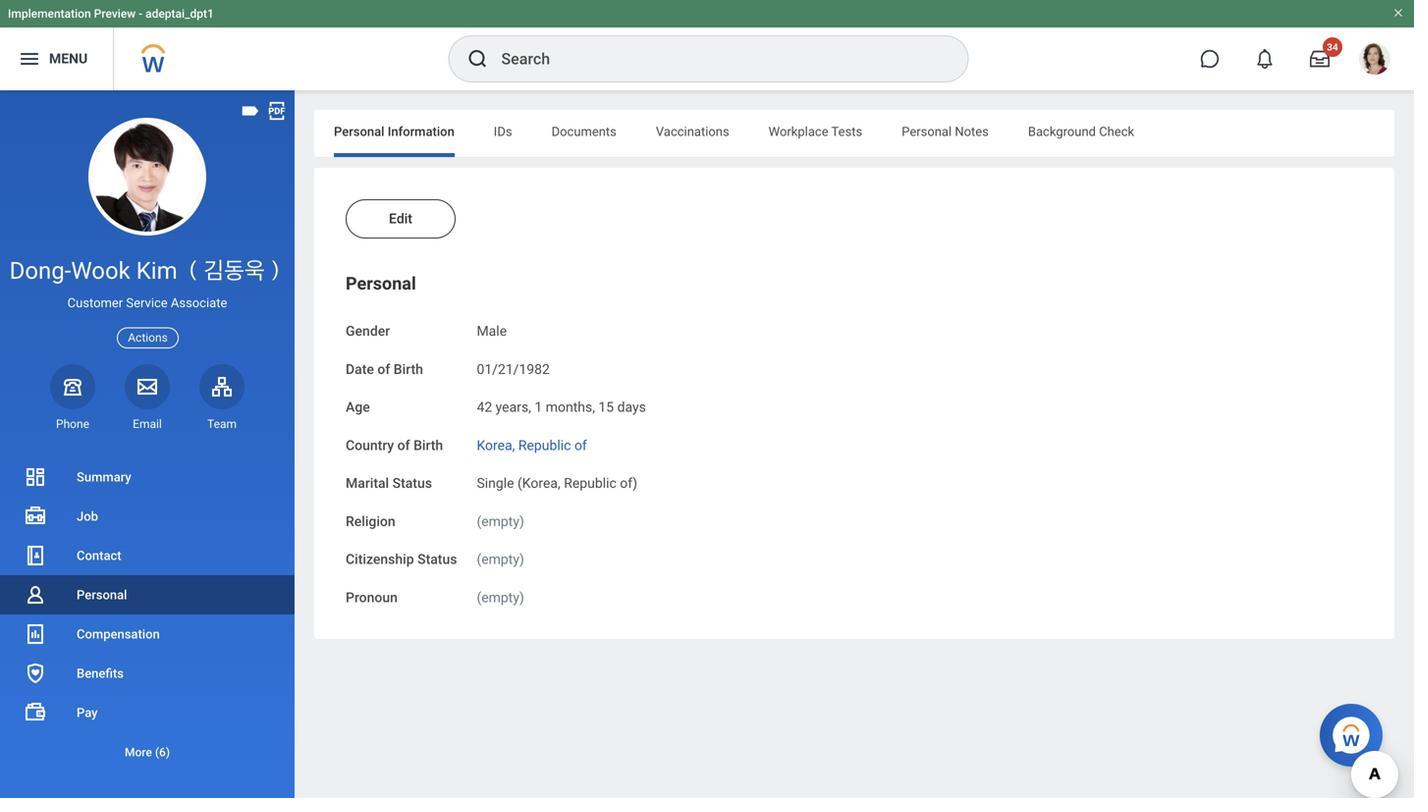 Task type: describe. For each thing, give the bounding box(es) containing it.
days
[[617, 399, 646, 416]]

documents
[[552, 124, 617, 139]]

view team image
[[210, 375, 234, 399]]

compensation link
[[0, 615, 295, 654]]

contact link
[[0, 536, 295, 576]]

more
[[125, 746, 152, 760]]

close environment banner image
[[1393, 7, 1405, 19]]

dong-
[[9, 257, 71, 285]]

preview
[[94, 7, 136, 21]]

dong-wook kim （김동욱）
[[9, 257, 285, 285]]

korea, republic of
[[477, 437, 587, 454]]

background check
[[1028, 124, 1135, 139]]

republic inside marital status element
[[564, 475, 617, 492]]

profile logan mcneil image
[[1359, 43, 1391, 79]]

vaccinations
[[656, 124, 729, 139]]

date of birth element
[[477, 349, 550, 379]]

phone
[[56, 417, 89, 431]]

personal for personal information
[[334, 124, 385, 139]]

date
[[346, 361, 374, 377]]

(korea,
[[518, 475, 561, 492]]

of)
[[620, 475, 638, 492]]

workplace
[[769, 124, 829, 139]]

navigation pane region
[[0, 90, 295, 799]]

of for country
[[397, 437, 410, 454]]

workplace tests
[[769, 124, 863, 139]]

wook
[[71, 257, 130, 285]]

edit
[[389, 211, 413, 227]]

background
[[1028, 124, 1096, 139]]

status for citizenship status
[[418, 552, 457, 568]]

information
[[388, 124, 455, 139]]

birth for date of birth
[[394, 361, 423, 377]]

country
[[346, 437, 394, 454]]

tests
[[832, 124, 863, 139]]

1
[[535, 399, 542, 416]]

personal image
[[24, 583, 47, 607]]

citizenship status
[[346, 552, 457, 568]]

34
[[1327, 41, 1339, 53]]

pronoun
[[346, 590, 398, 606]]

job link
[[0, 497, 295, 536]]

15
[[599, 399, 614, 416]]

associate
[[171, 296, 227, 311]]

of for date
[[378, 361, 390, 377]]

more (6)
[[125, 746, 170, 760]]

personal notes
[[902, 124, 989, 139]]

more (6) button
[[0, 741, 295, 765]]

service
[[126, 296, 168, 311]]

single (korea, republic of)
[[477, 475, 638, 492]]

(empty) for religion
[[477, 514, 524, 530]]

korea,
[[477, 437, 515, 454]]

personal group
[[346, 272, 1363, 608]]

marital status
[[346, 475, 432, 492]]

kim
[[136, 257, 177, 285]]

customer service associate
[[67, 296, 227, 311]]

personal link
[[0, 576, 295, 615]]

pay link
[[0, 693, 295, 733]]

citizenship
[[346, 552, 414, 568]]

personal information
[[334, 124, 455, 139]]

months,
[[546, 399, 595, 416]]

menu banner
[[0, 0, 1414, 90]]

job image
[[24, 505, 47, 528]]

summary image
[[24, 466, 47, 489]]



Task type: locate. For each thing, give the bounding box(es) containing it.
personal up gender
[[346, 274, 416, 294]]

personal left information on the left top
[[334, 124, 385, 139]]

search image
[[466, 47, 490, 71]]

inbox large image
[[1310, 49, 1330, 69]]

compensation
[[77, 627, 160, 642]]

male
[[477, 323, 507, 339]]

implementation preview -   adeptai_dpt1
[[8, 7, 214, 21]]

2 horizontal spatial of
[[575, 437, 587, 454]]

benefits image
[[24, 662, 47, 686]]

(empty) for pronoun
[[477, 590, 524, 606]]

view printable version (pdf) image
[[266, 100, 288, 122]]

01/21/1982
[[477, 361, 550, 377]]

34 button
[[1299, 37, 1343, 81]]

actions button
[[117, 328, 179, 348]]

compensation image
[[24, 623, 47, 646]]

2 (empty) from the top
[[477, 552, 524, 568]]

1 vertical spatial (empty)
[[477, 552, 524, 568]]

mail image
[[136, 375, 159, 399]]

notes
[[955, 124, 989, 139]]

email dong-wook kim （김동욱） element
[[125, 416, 170, 432]]

menu button
[[0, 28, 113, 90]]

religion
[[346, 514, 396, 530]]

korea, republic of link
[[477, 433, 587, 454]]

-
[[139, 7, 143, 21]]

benefits link
[[0, 654, 295, 693]]

0 horizontal spatial of
[[378, 361, 390, 377]]

check
[[1099, 124, 1135, 139]]

status right citizenship
[[418, 552, 457, 568]]

birth
[[394, 361, 423, 377], [414, 437, 443, 454]]

（김동욱）
[[183, 257, 285, 285]]

3 (empty) from the top
[[477, 590, 524, 606]]

phone button
[[50, 364, 95, 432]]

marital
[[346, 475, 389, 492]]

implementation
[[8, 7, 91, 21]]

years,
[[496, 399, 531, 416]]

adeptai_dpt1
[[145, 7, 214, 21]]

personal inside personal group
[[346, 274, 416, 294]]

personal inside personal link
[[77, 588, 127, 603]]

country of birth
[[346, 437, 443, 454]]

gender
[[346, 323, 390, 339]]

1 (empty) from the top
[[477, 514, 524, 530]]

list containing summary
[[0, 458, 295, 772]]

42
[[477, 399, 492, 416]]

contact image
[[24, 544, 47, 568]]

phone image
[[59, 375, 86, 399]]

0 vertical spatial birth
[[394, 361, 423, 377]]

1 vertical spatial republic
[[564, 475, 617, 492]]

personal
[[334, 124, 385, 139], [902, 124, 952, 139], [346, 274, 416, 294], [77, 588, 127, 603]]

of
[[378, 361, 390, 377], [397, 437, 410, 454], [575, 437, 587, 454]]

republic left of)
[[564, 475, 617, 492]]

of right 'country'
[[397, 437, 410, 454]]

personal left notes
[[902, 124, 952, 139]]

of inside korea, republic of link
[[575, 437, 587, 454]]

of right date
[[378, 361, 390, 377]]

1 vertical spatial status
[[418, 552, 457, 568]]

single
[[477, 475, 514, 492]]

male element
[[477, 319, 507, 339]]

republic up marital status element
[[519, 437, 571, 454]]

list
[[0, 458, 295, 772]]

of down the months,
[[575, 437, 587, 454]]

pay image
[[24, 701, 47, 725]]

summary link
[[0, 458, 295, 497]]

birth right date
[[394, 361, 423, 377]]

status for marital status
[[393, 475, 432, 492]]

justify image
[[18, 47, 41, 71]]

1 horizontal spatial of
[[397, 437, 410, 454]]

date of birth
[[346, 361, 423, 377]]

(empty) for citizenship status
[[477, 552, 524, 568]]

team
[[207, 417, 237, 431]]

status down the country of birth
[[393, 475, 432, 492]]

birth for country of birth
[[414, 437, 443, 454]]

1 vertical spatial birth
[[414, 437, 443, 454]]

personal button
[[346, 274, 416, 294]]

(empty)
[[477, 514, 524, 530], [477, 552, 524, 568], [477, 590, 524, 606]]

status
[[393, 475, 432, 492], [418, 552, 457, 568]]

email
[[133, 417, 162, 431]]

tab list containing personal information
[[314, 110, 1395, 157]]

age element
[[477, 388, 646, 417]]

marital status element
[[477, 464, 638, 493]]

more (6) button
[[0, 733, 295, 772]]

benefits
[[77, 666, 124, 681]]

personal for personal button at the top
[[346, 274, 416, 294]]

menu
[[49, 51, 88, 67]]

personal for personal notes
[[902, 124, 952, 139]]

(6)
[[155, 746, 170, 760]]

pay
[[77, 706, 98, 720]]

customer
[[67, 296, 123, 311]]

summary
[[77, 470, 131, 485]]

age
[[346, 399, 370, 416]]

2 vertical spatial (empty)
[[477, 590, 524, 606]]

tag image
[[240, 100, 261, 122]]

personal down contact
[[77, 588, 127, 603]]

0 vertical spatial (empty)
[[477, 514, 524, 530]]

contact
[[77, 549, 121, 563]]

birth up marital status
[[414, 437, 443, 454]]

ids
[[494, 124, 512, 139]]

notifications large image
[[1255, 49, 1275, 69]]

team link
[[199, 364, 245, 432]]

42 years, 1 months, 15 days
[[477, 399, 646, 416]]

email button
[[125, 364, 170, 432]]

0 vertical spatial status
[[393, 475, 432, 492]]

0 vertical spatial republic
[[519, 437, 571, 454]]

edit button
[[346, 199, 456, 239]]

job
[[77, 509, 98, 524]]

actions
[[128, 331, 168, 345]]

phone dong-wook kim （김동욱） element
[[50, 416, 95, 432]]

team dong-wook kim （김동욱） element
[[199, 416, 245, 432]]

Search Workday  search field
[[501, 37, 928, 81]]

republic
[[519, 437, 571, 454], [564, 475, 617, 492]]

tab list
[[314, 110, 1395, 157]]



Task type: vqa. For each thing, say whether or not it's contained in the screenshot.


